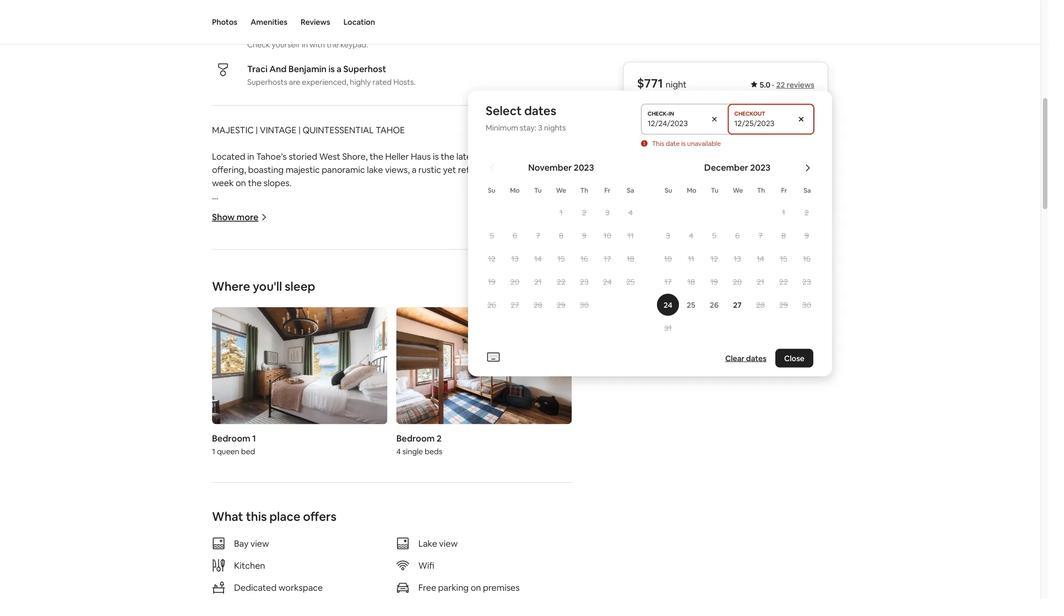 Task type: vqa. For each thing, say whether or not it's contained in the screenshot.
7,
no



Task type: describe. For each thing, give the bounding box(es) containing it.
yourself
[[272, 40, 300, 50]]

1 vertical spatial 18 button
[[680, 271, 703, 293]]

3 inside select dates minimum stay: 3 nights
[[538, 123, 543, 133]]

0 horizontal spatial that
[[352, 442, 368, 453]]

1 horizontal spatial 24 button
[[657, 294, 680, 316]]

view for lake view
[[439, 538, 458, 549]]

after
[[389, 362, 409, 374]]

1 vertical spatial 25 button
[[680, 294, 703, 316]]

and up mesh
[[279, 270, 294, 281]]

in inside located in tahoe's storied west shore, the heller haus is the latest stayluxe rubicon offering, boasting majestic panoramic lake views, a rustic yet refined setting to enjoy a week on the slopes.
[[247, 151, 254, 162]]

10 for bottommost the 10 button
[[665, 254, 672, 264]]

2023 for november 2023
[[574, 162, 594, 173]]

1 30 button from the left
[[573, 294, 596, 316]]

reviews
[[301, 17, 331, 27]]

november
[[529, 162, 572, 173]]

1 19 button from the left
[[481, 271, 504, 293]]

the right shore,
[[370, 151, 384, 162]]

dedicated
[[234, 582, 277, 593]]

2 30 from the left
[[803, 300, 812, 310]]

the up delivering
[[396, 336, 410, 347]]

the
[[212, 455, 228, 466]]

12)
[[452, 230, 464, 241]]

check inside button
[[690, 182, 717, 193]]

1 we from the left
[[556, 186, 567, 195]]

and right the gear,
[[469, 534, 485, 546]]

panoramic inside a home for all seasons, and retaining its gorgeous redwood post and beam architecture and soaring granite fireplace, this cozy but spacious mountain lodge is the perfect basecamp for all of your tahoe adventures. enjoy panoramic views from rubicon peak to mt rose, and sapphire blue waters that appear to be so close you could almost reach it. the heller haus is perched atop a vista that allows for a truly four season tahoe experience.
[[411, 428, 454, 440]]

error image
[[641, 140, 648, 147]]

lake.
[[303, 376, 322, 387]]

thoughtfully renovated and restored in 2023, the heller haus returns to tahoe with the rich character of a classic alpine lodge, while delivering refined modern appointments and stunning design allowing you to unwind after an exhilarating day on the slopes, or a an epic day out on the lake.
[[212, 336, 564, 387]]

0 horizontal spatial or
[[314, 574, 322, 585]]

6 - from the top
[[212, 296, 215, 308]]

greeted with the warmth of alder and redwoods, you can unload your gear as you enter the mudroom. shake the snow off your boots, unload your gear, and head inside the old growth redwood halls of heller haus.
[[212, 521, 566, 559]]

alpine
[[316, 349, 340, 360]]

views
[[456, 428, 479, 440]]

bathrooms
[[224, 243, 269, 255]]

1 20 button from the left
[[504, 271, 527, 293]]

for down be
[[415, 455, 427, 466]]

the down boasting
[[248, 177, 262, 188]]

appointments
[[499, 349, 556, 360]]

to inside - panoramic lake view ~ 3000 sq ft luxury lodge - 5 bedrooms, 1 king, 3 queens, 4 twins bunks, (sleeps up to 12) - 4 bathrooms
[[442, 230, 450, 241]]

for inside the traci and benjamin covers the service fee for their guests.
[[728, 252, 740, 264]]

2 7 button from the left
[[749, 225, 773, 247]]

report this listing
[[703, 302, 767, 312]]

close
[[436, 442, 457, 453]]

15 for 1st 15 button from right
[[780, 254, 788, 264]]

0 horizontal spatial 4 button
[[619, 201, 643, 223]]

2 for december 2023
[[805, 207, 810, 217]]

season
[[475, 455, 503, 466]]

with left "book"
[[353, 574, 371, 585]]

2 sa from the left
[[804, 186, 812, 195]]

pantry
[[281, 296, 308, 308]]

of inside a home for all seasons, and retaining its gorgeous redwood post and beam architecture and soaring granite fireplace, this cozy but spacious mountain lodge is the perfect basecamp for all of your tahoe adventures. enjoy panoramic views from rubicon peak to mt rose, and sapphire blue waters that appear to be so close you could almost reach it. the heller haus is perched atop a vista that allows for a truly four season tahoe experience.
[[281, 428, 289, 440]]

starlink
[[236, 283, 269, 294]]

haus.
[[338, 548, 360, 559]]

2 su from the left
[[665, 186, 673, 195]]

on down modern
[[489, 362, 499, 374]]

2 9 button from the left
[[796, 225, 819, 247]]

the left 'old'
[[534, 534, 548, 546]]

on right parking
[[471, 582, 481, 593]]

1 12 button from the left
[[481, 248, 504, 270]]

2 16 button from the left
[[796, 248, 819, 270]]

lake inside - panoramic lake view ~ 3000 sq ft luxury lodge - 5 bedrooms, 1 king, 3 queens, 4 twins bunks, (sleeps up to 12) - 4 bathrooms
[[262, 204, 278, 215]]

and right alder
[[350, 521, 365, 532]]

a left rustic
[[412, 164, 417, 175]]

1 21 button from the left
[[527, 271, 550, 293]]

2 vertical spatial tahoe
[[505, 455, 530, 466]]

benjamin for experienced,
[[289, 63, 327, 74]]

self check-in check yourself in with the keypad.
[[247, 26, 368, 50]]

1 mo from the left
[[510, 186, 520, 195]]

soaring
[[229, 415, 259, 427]]

and down 'a'
[[212, 415, 227, 427]]

night
[[666, 79, 687, 90]]

unavailable
[[688, 139, 721, 148]]

1 23 button from the left
[[573, 271, 596, 293]]

heller inside thoughtfully renovated and restored in 2023, the heller haus returns to tahoe with the rich character of a classic alpine lodge, while delivering refined modern appointments and stunning design allowing you to unwind after an exhilarating day on the slopes, or a an epic day out on the lake.
[[412, 336, 435, 347]]

the down wifi
[[413, 574, 427, 585]]

your inside a home for all seasons, and retaining its gorgeous redwood post and beam architecture and soaring granite fireplace, this cozy but spacious mountain lodge is the perfect basecamp for all of your tahoe adventures. enjoy panoramic views from rubicon peak to mt rose, and sapphire blue waters that appear to be so close you could almost reach it. the heller haus is perched atop a vista that allows for a truly four season tahoe experience.
[[291, 428, 309, 440]]

2 6 button from the left
[[726, 225, 749, 247]]

2 we from the left
[[733, 186, 744, 195]]

1 13 button from the left
[[504, 248, 527, 270]]

to inside located in tahoe's storied west shore, the heller haus is the latest stayluxe rubicon offering, boasting majestic panoramic lake views, a rustic yet refined setting to enjoy a week on the slopes.
[[520, 164, 529, 175]]

in right the roars
[[479, 574, 486, 585]]

availability
[[719, 182, 762, 193]]

this for what this place offers
[[246, 509, 267, 525]]

gear,
[[447, 534, 467, 546]]

28 for 2nd 28 button from the left
[[757, 300, 765, 310]]

1 22 button from the left
[[550, 271, 573, 293]]

amenities
[[251, 17, 288, 27]]

2 button for november 2023
[[573, 201, 596, 223]]

0 horizontal spatial all
[[259, 402, 268, 413]]

amenities button
[[251, 0, 288, 44]]

you left can
[[412, 521, 427, 532]]

1 tu from the left
[[535, 186, 542, 195]]

this for report this listing
[[730, 302, 743, 312]]

the up yet
[[441, 151, 455, 162]]

2 fr from the left
[[782, 186, 788, 195]]

2 29 from the left
[[780, 300, 789, 310]]

rose,
[[225, 442, 247, 453]]

the up the growth
[[212, 534, 226, 546]]

1 button for november 2023
[[550, 201, 573, 223]]

1 8 button from the left
[[550, 225, 573, 247]]

1 16 button from the left
[[573, 248, 596, 270]]

1 9 from the left
[[582, 231, 587, 241]]

is down sapphire
[[277, 455, 283, 466]]

where you'll sleep
[[212, 279, 315, 295]]

4 - from the top
[[212, 270, 215, 281]]

check availability
[[690, 182, 762, 193]]

you inside a home for all seasons, and retaining its gorgeous redwood post and beam architecture and soaring granite fireplace, this cozy but spacious mountain lodge is the perfect basecamp for all of your tahoe adventures. enjoy panoramic views from rubicon peak to mt rose, and sapphire blue waters that appear to be so close you could almost reach it. the heller haus is perched atop a vista that allows for a truly four season tahoe experience.
[[459, 442, 474, 453]]

mudroom.
[[228, 534, 270, 546]]

2 20 button from the left
[[726, 271, 749, 293]]

1 27 button from the left
[[504, 294, 527, 316]]

a inside traci and benjamin is a superhost superhosts are experienced, highly rated hosts.
[[337, 63, 342, 74]]

dates for select
[[525, 103, 557, 119]]

haus for is
[[411, 151, 431, 162]]

17 for topmost 17 button
[[604, 254, 612, 264]]

20 for first "20" button from the left
[[511, 277, 520, 287]]

5 for second 5 'button' from right
[[490, 231, 494, 241]]

free
[[419, 582, 436, 593]]

·
[[773, 80, 775, 90]]

a down "renovated"
[[281, 349, 286, 360]]

the left lake.
[[288, 376, 302, 387]]

single
[[403, 446, 423, 456]]

10 for top the 10 button
[[604, 231, 612, 241]]

2 8 button from the left
[[773, 225, 796, 247]]

inside
[[509, 534, 532, 546]]

1 vertical spatial tahoe
[[311, 428, 336, 440]]

1 / 3
[[507, 280, 522, 290]]

1 vertical spatial 10 button
[[657, 248, 680, 270]]

1 vertical spatial an
[[212, 376, 222, 387]]

0 horizontal spatial service
[[651, 241, 681, 253]]

0 horizontal spatial unload
[[398, 534, 426, 546]]

curl
[[324, 574, 339, 585]]

haus inside a home for all seasons, and retaining its gorgeous redwood post and beam architecture and soaring granite fireplace, this cozy but spacious mountain lodge is the perfect basecamp for all of your tahoe adventures. enjoy panoramic views from rubicon peak to mt rose, and sapphire blue waters that appear to be so close you could almost reach it. the heller haus is perched atop a vista that allows for a truly four season tahoe experience.
[[255, 455, 275, 466]]

from
[[481, 428, 501, 440]]

is left unavailable on the top
[[682, 139, 686, 148]]

0 vertical spatial 11
[[628, 231, 634, 241]]

west
[[319, 151, 341, 162]]

majestic | vintage | quintessential tahoe
[[212, 124, 405, 136]]

for down soaring
[[257, 428, 268, 440]]

and right the rose, on the bottom of page
[[249, 442, 264, 453]]

but
[[369, 415, 383, 427]]

greeted
[[212, 521, 246, 532]]

8 for first 8 button from the right
[[782, 231, 786, 241]]

1 vertical spatial that
[[370, 455, 386, 466]]

latest
[[457, 151, 479, 162]]

a right enjoy
[[555, 164, 559, 175]]

0 horizontal spatial 11 button
[[619, 225, 643, 247]]

2 26 from the left
[[710, 300, 719, 310]]

21 for 1st "21" button from the left
[[535, 277, 542, 287]]

2 inside "bedroom 2 4 single beds"
[[437, 433, 442, 444]]

1 26 button from the left
[[481, 294, 504, 316]]

granite inside a home for all seasons, and retaining its gorgeous redwood post and beam architecture and soaring granite fireplace, this cozy but spacious mountain lodge is the perfect basecamp for all of your tahoe adventures. enjoy panoramic views from rubicon peak to mt rose, and sapphire blue waters that appear to be so close you could almost reach it. the heller haus is perched atop a vista that allows for a truly four season tahoe experience.
[[261, 415, 290, 427]]

view inside - panoramic lake view ~ 3000 sq ft luxury lodge - 5 bedrooms, 1 king, 3 queens, 4 twins bunks, (sleeps up to 12) - 4 bathrooms
[[280, 204, 299, 215]]

15 for 2nd 15 button from the right
[[558, 254, 565, 264]]

halls
[[282, 548, 300, 559]]

to up modern
[[490, 336, 499, 347]]

rated
[[373, 77, 392, 87]]

0 vertical spatial day
[[472, 362, 487, 374]]

Add date text field
[[648, 118, 702, 128]]

post
[[452, 402, 471, 413]]

reach
[[529, 442, 552, 453]]

offers
[[303, 509, 337, 525]]

bay view
[[234, 538, 269, 549]]

your down can
[[427, 534, 446, 546]]

0 horizontal spatial up
[[341, 574, 351, 585]]

select
[[486, 103, 522, 119]]

1 vertical spatial 4 button
[[680, 225, 703, 247]]

5.0
[[760, 80, 771, 90]]

bedroom for bedroom 2
[[397, 433, 435, 444]]

in up yourself in the left top of the page
[[293, 26, 301, 37]]

1 vertical spatial as
[[402, 574, 411, 585]]

on down design
[[276, 376, 286, 387]]

14 for second 14 button from right
[[535, 254, 542, 264]]

1 horizontal spatial unload
[[445, 521, 473, 532]]

wifi
[[295, 283, 312, 294]]

view for bay view
[[251, 538, 269, 549]]

in right yourself in the left top of the page
[[302, 40, 308, 50]]

quintessential
[[303, 124, 374, 136]]

workspace
[[279, 582, 323, 593]]

and up alpine at left bottom
[[309, 336, 324, 347]]

your up the head in the bottom of the page
[[475, 521, 493, 532]]

retaining
[[323, 402, 359, 413]]

6 for 1st 6 button from the right
[[736, 231, 740, 241]]

and for fee
[[725, 241, 741, 253]]

0 vertical spatial 18 button
[[619, 248, 643, 270]]

and up lodge
[[473, 402, 488, 413]]

lodge
[[292, 217, 317, 228]]

lake inside located in tahoe's storied west shore, the heller haus is the latest stayluxe rubicon offering, boasting majestic panoramic lake views, a rustic yet refined setting to enjoy a week on the slopes.
[[367, 164, 383, 175]]

four
[[456, 455, 473, 466]]

rubicon inside a home for all seasons, and retaining its gorgeous redwood post and beam architecture and soaring granite fireplace, this cozy but spacious mountain lodge is the perfect basecamp for all of your tahoe adventures. enjoy panoramic views from rubicon peak to mt rose, and sapphire blue waters that appear to be so close you could almost reach it. the heller haus is perched atop a vista that allows for a truly four season tahoe experience.
[[503, 428, 535, 440]]

heller inside 'greeted with the warmth of alder and redwoods, you can unload your gear as you enter the mudroom. shake the snow off your boots, unload your gear, and head inside the old growth redwood halls of heller haus.'
[[313, 548, 336, 559]]

your up haus.
[[350, 534, 368, 546]]

2 button for december 2023
[[796, 201, 819, 223]]

delivering
[[392, 349, 432, 360]]

1 28 button from the left
[[527, 294, 550, 316]]

minimum
[[486, 123, 519, 133]]

1 7 button from the left
[[527, 225, 550, 247]]

service inside the traci and benjamin covers the service fee for their guests.
[[682, 252, 711, 264]]

of inside thoughtfully renovated and restored in 2023, the heller haus returns to tahoe with the rich character of a classic alpine lodge, while delivering refined modern appointments and stunning design allowing you to unwind after an exhilarating day on the slopes, or a an epic day out on the lake.
[[270, 349, 279, 360]]

fast
[[217, 283, 234, 294]]

this date is unavailable
[[652, 139, 721, 148]]

2023 for december 2023
[[751, 162, 771, 173]]

on right the roars
[[467, 574, 477, 585]]

12/24/2023
[[644, 118, 684, 128]]

and down rich
[[212, 362, 227, 374]]

traci for fee
[[703, 241, 723, 253]]

close
[[785, 354, 805, 363]]

the up appointments
[[547, 336, 561, 347]]

23 for first 23 button from the right
[[803, 277, 812, 287]]

1 5 button from the left
[[481, 225, 504, 247]]

lodge
[[463, 415, 486, 427]]

parking
[[438, 582, 469, 593]]

italian
[[257, 574, 281, 585]]

lake view
[[419, 538, 458, 549]]

1 horizontal spatial 11
[[688, 254, 695, 264]]

bay
[[234, 538, 249, 549]]

1 9 button from the left
[[573, 225, 596, 247]]

to down the lodge,
[[347, 362, 356, 374]]

where
[[212, 279, 250, 295]]

1 vertical spatial granite
[[503, 574, 532, 585]]

report this listing button
[[686, 302, 767, 312]]

haus for returns
[[437, 336, 457, 347]]

calendar application
[[468, 150, 1050, 349]]

25 for bottommost 25 button
[[687, 300, 696, 310]]

2 5 button from the left
[[703, 225, 726, 247]]

book
[[380, 574, 400, 585]]

the left slopes,
[[501, 362, 515, 374]]

you up inside
[[526, 521, 541, 532]]

0 vertical spatial 24 button
[[596, 271, 619, 293]]

more
[[237, 212, 259, 223]]

0 vertical spatial 10 button
[[596, 225, 619, 247]]

be
[[412, 442, 422, 453]]

november 2023
[[529, 162, 594, 173]]

1 sa from the left
[[627, 186, 635, 195]]

check inside self check-in check yourself in with the keypad.
[[247, 40, 270, 50]]

1 6 button from the left
[[504, 225, 527, 247]]

located
[[212, 151, 245, 162]]

on down kitchen
[[245, 574, 255, 585]]

- granite hearth and wood burning fireplace - fast starlink mesh wifi - ski storage and pantry
[[212, 270, 389, 308]]

report
[[703, 302, 728, 312]]

1 su from the left
[[488, 186, 496, 195]]

0 vertical spatial 17 button
[[596, 248, 619, 270]]

a left "book"
[[373, 574, 378, 585]]

2 - from the top
[[212, 230, 215, 241]]

2 21 button from the left
[[749, 271, 773, 293]]

13 for second the 13 button from left
[[734, 254, 742, 264]]

bedroom 1 1 queen bed
[[212, 433, 256, 456]]

sq
[[242, 217, 252, 228]]

is up the from
[[488, 415, 494, 427]]

0 vertical spatial an
[[411, 362, 421, 374]]

it.
[[554, 442, 562, 453]]

the inside self check-in check yourself in with the keypad.
[[327, 40, 339, 50]]

the inside a home for all seasons, and retaining its gorgeous redwood post and beam architecture and soaring granite fireplace, this cozy but spacious mountain lodge is the perfect basecamp for all of your tahoe adventures. enjoy panoramic views from rubicon peak to mt rose, and sapphire blue waters that appear to be so close you could almost reach it. the heller haus is perched atop a vista that allows for a truly four season tahoe experience.
[[496, 415, 509, 427]]

3 inside where you'll sleep region
[[517, 280, 522, 290]]

king,
[[276, 230, 296, 241]]

2023,
[[372, 336, 394, 347]]

1 horizontal spatial all
[[270, 428, 279, 440]]



Task type: locate. For each thing, give the bounding box(es) containing it.
6 for 1st 6 button
[[513, 231, 518, 241]]

or inside thoughtfully renovated and restored in 2023, the heller haus returns to tahoe with the rich character of a classic alpine lodge, while delivering refined modern appointments and stunning design allowing you to unwind after an exhilarating day on the slopes, or a an epic day out on the lake.
[[547, 362, 555, 374]]

the down beam
[[496, 415, 509, 427]]

1 vertical spatial 11 button
[[680, 248, 703, 270]]

1 horizontal spatial as
[[515, 521, 524, 532]]

2 23 from the left
[[803, 277, 812, 287]]

0 vertical spatial granite
[[261, 415, 290, 427]]

0 horizontal spatial 25 button
[[619, 271, 643, 293]]

0 horizontal spatial sa
[[627, 186, 635, 195]]

classic
[[288, 349, 314, 360]]

1 20 from the left
[[511, 277, 520, 287]]

1 horizontal spatial 13
[[734, 254, 742, 264]]

benjamin for their
[[743, 241, 780, 253]]

28 up appointments
[[534, 300, 543, 310]]

and for superhosts
[[270, 63, 287, 74]]

0 vertical spatial lake
[[367, 164, 383, 175]]

select dates minimum stay: 3 nights
[[486, 103, 566, 133]]

perched
[[285, 455, 319, 466]]

with inside thoughtfully renovated and restored in 2023, the heller haus returns to tahoe with the rich character of a classic alpine lodge, while delivering refined modern appointments and stunning design allowing you to unwind after an exhilarating day on the slopes, or a an epic day out on the lake.
[[528, 336, 545, 347]]

5 right the '12)'
[[490, 231, 494, 241]]

th
[[581, 186, 589, 195], [758, 186, 766, 195]]

8 for second 8 button from right
[[559, 231, 564, 241]]

gear
[[495, 521, 513, 532]]

1 horizontal spatial service
[[682, 252, 711, 264]]

refined up exhilarating
[[434, 349, 463, 360]]

benjamin inside traci and benjamin is a superhost superhosts are experienced, highly rated hosts.
[[289, 63, 327, 74]]

double the fun, double the beds, and double the memories made in this cozy kids' room! image
[[397, 307, 572, 424], [397, 307, 572, 424]]

1 horizontal spatial and
[[725, 241, 741, 253]]

lake
[[419, 538, 437, 549]]

27 button down their
[[726, 294, 749, 316]]

photos
[[212, 17, 238, 27]]

1 vertical spatial check
[[690, 182, 717, 193]]

17 down the guests.
[[665, 277, 672, 287]]

0 vertical spatial 25
[[627, 277, 635, 287]]

or left curl
[[314, 574, 322, 585]]

0 horizontal spatial 11
[[628, 231, 634, 241]]

2 | from the left
[[299, 124, 301, 136]]

for right the fee
[[728, 252, 740, 264]]

6 button up 1 / 3
[[504, 225, 527, 247]]

almost
[[500, 442, 528, 453]]

tahoe
[[501, 336, 526, 347], [311, 428, 336, 440], [505, 455, 530, 466]]

bedroom for bedroom 1
[[212, 433, 251, 444]]

1 horizontal spatial 21
[[757, 277, 765, 287]]

1 horizontal spatial 29 button
[[773, 294, 796, 316]]

0 horizontal spatial 21
[[535, 277, 542, 287]]

day down modern
[[472, 362, 487, 374]]

0 horizontal spatial 28 button
[[527, 294, 550, 316]]

1 29 button from the left
[[550, 294, 573, 316]]

1 button for december 2023
[[773, 201, 796, 223]]

stay:
[[520, 123, 537, 133]]

1 horizontal spatial 9 button
[[796, 225, 819, 247]]

rubicon inside located in tahoe's storied west shore, the heller haus is the latest stayluxe rubicon offering, boasting majestic panoramic lake views, a rustic yet refined setting to enjoy a week on the slopes.
[[520, 151, 553, 162]]

0 horizontal spatial 9 button
[[573, 225, 596, 247]]

2 27 button from the left
[[726, 294, 749, 316]]

of up snow
[[317, 521, 325, 532]]

1 horizontal spatial 14
[[757, 254, 765, 264]]

refined for delivering
[[434, 349, 463, 360]]

the left fee.
[[666, 252, 680, 264]]

sapphire
[[266, 442, 301, 453]]

so
[[424, 442, 434, 453]]

13 button
[[504, 248, 527, 270], [726, 248, 749, 270]]

0 horizontal spatial 18 button
[[619, 248, 643, 270]]

2 19 button from the left
[[703, 271, 726, 293]]

rustic
[[419, 164, 441, 175]]

2 for november 2023
[[583, 207, 587, 217]]

premises
[[483, 582, 520, 593]]

2 mo from the left
[[687, 186, 697, 195]]

3 - from the top
[[212, 243, 215, 255]]

18 for the topmost 18 button
[[627, 254, 635, 264]]

heller inside located in tahoe's storied west shore, the heller haus is the latest stayluxe rubicon offering, boasting majestic panoramic lake views, a rustic yet refined setting to enjoy a week on the slopes.
[[386, 151, 409, 162]]

2 16 from the left
[[803, 254, 811, 264]]

1 horizontal spatial 5 button
[[703, 225, 726, 247]]

1 horizontal spatial 7 button
[[749, 225, 773, 247]]

1 | from the left
[[256, 124, 258, 136]]

dates for clear
[[747, 354, 767, 363]]

20 for second "20" button
[[733, 277, 742, 287]]

traci for superhosts
[[247, 63, 268, 74]]

1 horizontal spatial 12 button
[[703, 248, 726, 270]]

|
[[256, 124, 258, 136], [299, 124, 301, 136]]

3
[[538, 123, 543, 133], [606, 207, 610, 217], [298, 230, 303, 241], [666, 231, 671, 241], [517, 280, 522, 290]]

0 horizontal spatial panoramic
[[322, 164, 365, 175]]

1 horizontal spatial 15 button
[[773, 248, 796, 270]]

clear
[[726, 354, 745, 363]]

2 button
[[573, 201, 596, 223], [796, 201, 819, 223]]

and inside the traci and benjamin covers the service fee for their guests.
[[725, 241, 741, 253]]

1 2 button from the left
[[573, 201, 596, 223]]

1 horizontal spatial 16
[[803, 254, 811, 264]]

you down views
[[459, 442, 474, 453]]

19 button down the fee
[[703, 271, 726, 293]]

that up the vista
[[352, 442, 368, 453]]

and up fireplace,
[[306, 402, 322, 413]]

0 horizontal spatial bedroom
[[212, 433, 251, 444]]

the up shake on the bottom
[[268, 521, 282, 532]]

traci inside the traci and benjamin covers the service fee for their guests.
[[703, 241, 723, 253]]

5
[[217, 230, 222, 241], [490, 231, 494, 241], [713, 231, 717, 241]]

panoramic down shore,
[[322, 164, 365, 175]]

a
[[337, 63, 342, 74], [412, 164, 417, 175], [555, 164, 559, 175], [281, 349, 286, 360], [557, 362, 562, 374], [342, 455, 347, 466], [429, 455, 434, 466], [373, 574, 378, 585]]

1 12 from the left
[[488, 254, 496, 264]]

reviews button
[[301, 0, 331, 44]]

with up appointments
[[528, 336, 545, 347]]

panoramic up so
[[411, 428, 454, 440]]

the inside the traci and benjamin covers the service fee for their guests.
[[666, 252, 680, 264]]

show more
[[212, 212, 259, 223]]

1 horizontal spatial view
[[280, 204, 299, 215]]

this up mudroom.
[[246, 509, 267, 525]]

view right bay
[[251, 538, 269, 549]]

2 6 from the left
[[736, 231, 740, 241]]

we down december 2023
[[733, 186, 744, 195]]

and inside traci and benjamin is a superhost superhosts are experienced, highly rated hosts.
[[270, 63, 287, 74]]

0 vertical spatial redwood
[[413, 402, 450, 413]]

3000
[[219, 217, 240, 228]]

1 26 from the left
[[488, 300, 497, 310]]

clear dates button
[[721, 349, 771, 368]]

date for this
[[666, 139, 680, 148]]

1 vertical spatial day
[[243, 376, 258, 387]]

haus inside located in tahoe's storied west shore, the heller haus is the latest stayluxe rubicon offering, boasting majestic panoramic lake views, a rustic yet refined setting to enjoy a week on the slopes.
[[411, 151, 431, 162]]

1 vertical spatial dates
[[747, 354, 767, 363]]

1 horizontal spatial 5
[[490, 231, 494, 241]]

12 for 1st 12 button from left
[[488, 254, 496, 264]]

2 26 button from the left
[[703, 294, 726, 316]]

14 for 2nd 14 button from the left
[[757, 254, 765, 264]]

13 left their
[[734, 254, 742, 264]]

1 vertical spatial date
[[666, 139, 680, 148]]

dates inside button
[[747, 354, 767, 363]]

bedroom inside "bedroom 1 1 queen bed"
[[212, 433, 251, 444]]

is up rustic
[[433, 151, 439, 162]]

1 horizontal spatial 10
[[665, 254, 672, 264]]

0 horizontal spatial redwood
[[244, 548, 280, 559]]

panoramic inside located in tahoe's storied west shore, the heller haus is the latest stayluxe rubicon offering, boasting majestic panoramic lake views, a rustic yet refined setting to enjoy a week on the slopes.
[[322, 164, 365, 175]]

2 14 button from the left
[[749, 248, 773, 270]]

24 for right 24 button
[[664, 300, 673, 310]]

mt
[[212, 442, 223, 453]]

0 horizontal spatial 3 button
[[596, 201, 619, 223]]

1 horizontal spatial su
[[665, 186, 673, 195]]

2 23 button from the left
[[796, 271, 819, 293]]

28 right "report" on the right bottom of the page
[[757, 300, 765, 310]]

0 horizontal spatial 21 button
[[527, 271, 550, 293]]

1 15 from the left
[[558, 254, 565, 264]]

13 button right the fee
[[726, 248, 749, 270]]

redwood
[[413, 402, 450, 413], [244, 548, 280, 559]]

view right lake
[[439, 538, 458, 549]]

stayluxe
[[481, 151, 518, 162]]

1 horizontal spatial 3 button
[[657, 225, 680, 247]]

and left their
[[725, 241, 741, 253]]

add
[[733, 118, 748, 128]]

that
[[352, 442, 368, 453], [370, 455, 386, 466]]

this left listing at right bottom
[[730, 302, 743, 312]]

1 vertical spatial or
[[314, 574, 322, 585]]

beds
[[425, 446, 443, 456]]

1 horizontal spatial 12
[[711, 254, 719, 264]]

are
[[289, 77, 301, 87]]

lake left 'views,'
[[367, 164, 383, 175]]

2 tu from the left
[[711, 186, 719, 195]]

17 for the right 17 button
[[665, 277, 672, 287]]

1 vertical spatial 24 button
[[657, 294, 680, 316]]

0 horizontal spatial 8
[[559, 231, 564, 241]]

a
[[212, 402, 218, 413]]

28 button
[[527, 294, 550, 316], [749, 294, 773, 316]]

0 horizontal spatial 29
[[557, 300, 566, 310]]

up
[[429, 230, 440, 241], [341, 574, 351, 585]]

gorgeous
[[373, 402, 412, 413]]

1 horizontal spatial fr
[[782, 186, 788, 195]]

24 button
[[596, 271, 619, 293], [657, 294, 680, 316]]

0 horizontal spatial 27
[[511, 300, 519, 310]]

2 13 button from the left
[[726, 248, 749, 270]]

is up experienced,
[[329, 63, 335, 74]]

we down november 2023
[[556, 186, 567, 195]]

1 14 button from the left
[[527, 248, 550, 270]]

17 button left no
[[596, 248, 619, 270]]

0 horizontal spatial mo
[[510, 186, 520, 195]]

majestic
[[212, 124, 254, 136]]

1 horizontal spatial 28 button
[[749, 294, 773, 316]]

| right vintage
[[299, 124, 301, 136]]

hosts.
[[394, 77, 416, 87]]

you'll
[[253, 279, 282, 295]]

refined down the latest
[[458, 164, 487, 175]]

haus inside thoughtfully renovated and restored in 2023, the heller haus returns to tahoe with the rich character of a classic alpine lodge, while delivering refined modern appointments and stunning design allowing you to unwind after an exhilarating day on the slopes, or a an epic day out on the lake.
[[437, 336, 457, 347]]

14
[[535, 254, 542, 264], [757, 254, 765, 264]]

1 inside - panoramic lake view ~ 3000 sq ft luxury lodge - 5 bedrooms, 1 king, 3 queens, 4 twins bunks, (sleeps up to 12) - 4 bathrooms
[[270, 230, 274, 241]]

| left vintage
[[256, 124, 258, 136]]

refined for yet
[[458, 164, 487, 175]]

2 30 button from the left
[[796, 294, 819, 316]]

0 vertical spatial 25 button
[[619, 271, 643, 293]]

0 horizontal spatial 6
[[513, 231, 518, 241]]

0 vertical spatial that
[[352, 442, 368, 453]]

bedroom inside "bedroom 2 4 single beds"
[[397, 433, 435, 444]]

0 vertical spatial as
[[515, 521, 524, 532]]

19 down the fee
[[711, 277, 719, 287]]

23 for 2nd 23 button from right
[[580, 277, 589, 287]]

guests.
[[637, 263, 667, 275]]

with
[[310, 40, 325, 50], [528, 336, 545, 347], [248, 521, 266, 532], [353, 574, 371, 585]]

listing
[[745, 302, 767, 312]]

2 13 from the left
[[734, 254, 742, 264]]

13 for first the 13 button from left
[[511, 254, 519, 264]]

indulge in the serene beauty of lake tahoe from the comfort of our modern rustic bedroom, thoughtfully designed to provide a refined mountain escape and elevate your stay. image
[[212, 307, 388, 424], [212, 307, 388, 424]]

4 inside "bedroom 2 4 single beds"
[[397, 446, 401, 456]]

character
[[229, 349, 268, 360]]

2 2023 from the left
[[751, 162, 771, 173]]

redwood inside 'greeted with the warmth of alder and redwoods, you can unload your gear as you enter the mudroom. shake the snow off your boots, unload your gear, and head inside the old growth redwood halls of heller haus.'
[[244, 548, 280, 559]]

is inside traci and benjamin is a superhost superhosts are experienced, highly rated hosts.
[[329, 63, 335, 74]]

a left the vista
[[342, 455, 347, 466]]

highly
[[350, 77, 371, 87]]

0 horizontal spatial 15
[[558, 254, 565, 264]]

1 vertical spatial 18
[[688, 277, 695, 287]]

1 horizontal spatial 22 button
[[773, 271, 796, 293]]

5 button right the '12)'
[[481, 225, 504, 247]]

0 horizontal spatial 10
[[604, 231, 612, 241]]

benjamin inside the traci and benjamin covers the service fee for their guests.
[[743, 241, 780, 253]]

benjamin right the fee
[[743, 241, 780, 253]]

dates up the stay:
[[525, 103, 557, 119]]

21 for 2nd "21" button from left
[[757, 277, 765, 287]]

1 15 button from the left
[[550, 248, 573, 270]]

1 21 from the left
[[535, 277, 542, 287]]

1 horizontal spatial 2023
[[751, 162, 771, 173]]

0 horizontal spatial 2
[[437, 433, 442, 444]]

that down appear
[[370, 455, 386, 466]]

18 down the traci and benjamin covers the service fee for their guests.
[[688, 277, 695, 287]]

with inside self check-in check yourself in with the keypad.
[[310, 40, 325, 50]]

dates right the clear
[[747, 354, 767, 363]]

a down so
[[429, 455, 434, 466]]

1 horizontal spatial 17 button
[[657, 271, 680, 293]]

5.0 · 22 reviews
[[760, 80, 815, 90]]

show more button
[[212, 212, 267, 223]]

granite
[[261, 415, 290, 427], [503, 574, 532, 585]]

covers
[[637, 252, 664, 264]]

their
[[742, 252, 761, 264]]

th down december 2023
[[758, 186, 766, 195]]

0 vertical spatial date
[[750, 118, 766, 128]]

dates inside select dates minimum stay: 3 nights
[[525, 103, 557, 119]]

roars
[[444, 574, 465, 585]]

5 inside - panoramic lake view ~ 3000 sq ft luxury lodge - 5 bedrooms, 1 king, 3 queens, 4 twins bunks, (sleeps up to 12) - 4 bathrooms
[[217, 230, 222, 241]]

home
[[220, 402, 244, 413]]

tahoe inside thoughtfully renovated and restored in 2023, the heller haus returns to tahoe with the rich character of a classic alpine lodge, while delivering refined modern appointments and stunning design allowing you to unwind after an exhilarating day on the slopes, or a an epic day out on the lake.
[[501, 336, 526, 347]]

check availability button
[[637, 174, 815, 201]]

2 12 from the left
[[711, 254, 719, 264]]

for up soaring
[[246, 402, 257, 413]]

13 button up 1 / 3
[[504, 248, 527, 270]]

in inside thoughtfully renovated and restored in 2023, the heller haus returns to tahoe with the rich character of a classic alpine lodge, while delivering refined modern appointments and stunning design allowing you to unwind after an exhilarating day on the slopes, or a an epic day out on the lake.
[[363, 336, 370, 347]]

1 vertical spatial 11
[[688, 254, 695, 264]]

0 horizontal spatial tu
[[535, 186, 542, 195]]

-
[[212, 204, 215, 215], [212, 230, 215, 241], [212, 243, 215, 255], [212, 270, 215, 281], [212, 283, 215, 294], [212, 296, 215, 308]]

to up it.
[[559, 428, 568, 440]]

1 - from the top
[[212, 204, 215, 215]]

2 22 button from the left
[[773, 271, 796, 293]]

truly
[[436, 455, 454, 466]]

heller down the rose, on the bottom of page
[[230, 455, 253, 466]]

you inside thoughtfully renovated and restored in 2023, the heller haus returns to tahoe with the rich character of a classic alpine lodge, while delivering refined modern appointments and stunning design allowing you to unwind after an exhilarating day on the slopes, or a an epic day out on the lake.
[[331, 362, 345, 374]]

0 vertical spatial 10
[[604, 231, 612, 241]]

1 horizontal spatial 23 button
[[796, 271, 819, 293]]

1 19 from the left
[[488, 277, 496, 287]]

0 vertical spatial refined
[[458, 164, 487, 175]]

2 21 from the left
[[757, 277, 765, 287]]

0 horizontal spatial 26
[[488, 300, 497, 310]]

1 2023 from the left
[[574, 162, 594, 173]]

where you'll sleep region
[[208, 276, 577, 461]]

2 19 from the left
[[711, 277, 719, 287]]

0 horizontal spatial 25
[[627, 277, 635, 287]]

5 up the fee
[[713, 231, 717, 241]]

0 horizontal spatial 8 button
[[550, 225, 573, 247]]

2 7 from the left
[[759, 231, 763, 241]]

Add date text field
[[735, 118, 789, 128]]

0 horizontal spatial 28
[[534, 300, 543, 310]]

1 horizontal spatial up
[[429, 230, 440, 241]]

1 30 from the left
[[580, 300, 589, 310]]

1 8 from the left
[[559, 231, 564, 241]]

2 9 from the left
[[805, 231, 810, 241]]

0 horizontal spatial 16
[[581, 254, 589, 264]]

0 horizontal spatial 2023
[[574, 162, 594, 173]]

1 28 from the left
[[534, 300, 543, 310]]

2 29 button from the left
[[773, 294, 796, 316]]

2 28 from the left
[[757, 300, 765, 310]]

this
[[652, 139, 665, 148]]

with inside 'greeted with the warmth of alder and redwoods, you can unload your gear as you enter the mudroom. shake the snow off your boots, unload your gear, and head inside the old growth redwood halls of heller haus.'
[[248, 521, 266, 532]]

is inside located in tahoe's storied west shore, the heller haus is the latest stayluxe rubicon offering, boasting majestic panoramic lake views, a rustic yet refined setting to enjoy a week on the slopes.
[[433, 151, 439, 162]]

1 horizontal spatial |
[[299, 124, 301, 136]]

with down reviews
[[310, 40, 325, 50]]

su down this date is unavailable on the right of page
[[665, 186, 673, 195]]

0 horizontal spatial |
[[256, 124, 258, 136]]

0 horizontal spatial 29 button
[[550, 294, 573, 316]]

or right slopes,
[[547, 362, 555, 374]]

1 6 from the left
[[513, 231, 518, 241]]

$771 night
[[637, 75, 687, 91]]

17 left covers
[[604, 254, 612, 264]]

day down "stunning"
[[243, 376, 258, 387]]

as right "book"
[[402, 574, 411, 585]]

28 for second 28 button from right
[[534, 300, 543, 310]]

1 vertical spatial this
[[331, 415, 346, 427]]

traci inside traci and benjamin is a superhost superhosts are experienced, highly rated hosts.
[[247, 63, 268, 74]]

1 horizontal spatial lake
[[367, 164, 383, 175]]

what
[[212, 509, 243, 525]]

of right halls
[[302, 548, 311, 559]]

6 up 1 / 3
[[513, 231, 518, 241]]

0 vertical spatial this
[[730, 302, 743, 312]]

1 16 from the left
[[581, 254, 589, 264]]

tu down enjoy
[[535, 186, 542, 195]]

sleep
[[285, 279, 315, 295]]

unload down redwoods,
[[398, 534, 426, 546]]

1 13 from the left
[[511, 254, 519, 264]]

hearth.
[[534, 574, 563, 585]]

up inside - panoramic lake view ~ 3000 sq ft luxury lodge - 5 bedrooms, 1 king, 3 queens, 4 twins bunks, (sleeps up to 12) - 4 bathrooms
[[429, 230, 440, 241]]

18 for bottommost 18 button
[[688, 277, 695, 287]]

waters
[[322, 442, 350, 453]]

15 button
[[550, 248, 573, 270], [773, 248, 796, 270]]

5 down ~
[[217, 230, 222, 241]]

5 for 1st 5 'button' from right
[[713, 231, 717, 241]]

traci right fee.
[[703, 241, 723, 253]]

an
[[411, 362, 421, 374], [212, 376, 222, 387]]

december
[[705, 162, 749, 173]]

tu down december
[[711, 186, 719, 195]]

dates
[[525, 103, 557, 119], [747, 354, 767, 363]]

what this place offers
[[212, 509, 337, 525]]

this inside a home for all seasons, and retaining its gorgeous redwood post and beam architecture and soaring granite fireplace, this cozy but spacious mountain lodge is the perfect basecamp for all of your tahoe adventures. enjoy panoramic views from rubicon peak to mt rose, and sapphire blue waters that appear to be so close you could almost reach it. the heller haus is perched atop a vista that allows for a truly four season tahoe experience.
[[331, 415, 346, 427]]

restored
[[326, 336, 361, 347]]

1 horizontal spatial 30 button
[[796, 294, 819, 316]]

0 horizontal spatial 27 button
[[504, 294, 527, 316]]

5 button up the fee
[[703, 225, 726, 247]]

date right this
[[666, 139, 680, 148]]

21 right 1 / 3
[[535, 277, 542, 287]]

on inside located in tahoe's storied west shore, the heller haus is the latest stayluxe rubicon offering, boasting majestic panoramic lake views, a rustic yet refined setting to enjoy a week on the slopes.
[[236, 177, 246, 188]]

0 vertical spatial 3 button
[[596, 201, 619, 223]]

experienced,
[[302, 77, 348, 87]]

of up sapphire
[[281, 428, 289, 440]]

2 1 button from the left
[[773, 201, 796, 223]]

1 th from the left
[[581, 186, 589, 195]]

an left "epic"
[[212, 376, 222, 387]]

thoughtfully
[[212, 336, 264, 347]]

1 27 from the left
[[511, 300, 519, 310]]

date right add
[[750, 118, 766, 128]]

setting
[[489, 164, 518, 175]]

1 14 from the left
[[535, 254, 542, 264]]

1 bedroom from the left
[[212, 433, 251, 444]]

2 2 button from the left
[[796, 201, 819, 223]]

2 27 from the left
[[734, 300, 742, 310]]

and down you'll
[[264, 296, 279, 308]]

off
[[337, 534, 348, 546]]

1 horizontal spatial mo
[[687, 186, 697, 195]]

refined inside located in tahoe's storied west shore, the heller haus is the latest stayluxe rubicon offering, boasting majestic panoramic lake views, a rustic yet refined setting to enjoy a week on the slopes.
[[458, 164, 487, 175]]

heller inside a home for all seasons, and retaining its gorgeous redwood post and beam architecture and soaring granite fireplace, this cozy but spacious mountain lodge is the perfect basecamp for all of your tahoe adventures. enjoy panoramic views from rubicon peak to mt rose, and sapphire blue waters that appear to be so close you could almost reach it. the heller haus is perched atop a vista that allows for a truly four season tahoe experience.
[[230, 455, 253, 466]]

luxury
[[263, 217, 290, 228]]

1 1 button from the left
[[550, 201, 573, 223]]

1 vertical spatial and
[[725, 241, 741, 253]]

as up inside
[[515, 521, 524, 532]]

26 button
[[481, 294, 504, 316], [703, 294, 726, 316]]

26 left listing at right bottom
[[710, 300, 719, 310]]

2 14 from the left
[[757, 254, 765, 264]]

3 inside - panoramic lake view ~ 3000 sq ft luxury lodge - 5 bedrooms, 1 king, 3 queens, 4 twins bunks, (sleeps up to 12) - 4 bathrooms
[[298, 230, 303, 241]]

29 button
[[550, 294, 573, 316], [773, 294, 796, 316]]

2 bedroom from the left
[[397, 433, 435, 444]]

2 15 button from the left
[[773, 248, 796, 270]]

1 23 from the left
[[580, 277, 589, 287]]

1 vertical spatial lake
[[262, 204, 278, 215]]

as
[[515, 521, 524, 532], [402, 574, 411, 585]]

1 vertical spatial 17
[[665, 277, 672, 287]]

21 up listing at right bottom
[[757, 277, 765, 287]]

2 horizontal spatial view
[[439, 538, 458, 549]]

1 vertical spatial 25
[[687, 300, 696, 310]]

25 for the leftmost 25 button
[[627, 277, 635, 287]]

the down 'warmth'
[[298, 534, 312, 546]]

1 29 from the left
[[557, 300, 566, 310]]

0 vertical spatial benjamin
[[289, 63, 327, 74]]

leather
[[283, 574, 312, 585]]

5 - from the top
[[212, 283, 215, 294]]

1 7 from the left
[[536, 231, 540, 241]]

check down the self
[[247, 40, 270, 50]]

1 fr from the left
[[605, 186, 611, 195]]

superhost
[[344, 63, 386, 74]]

redwood inside a home for all seasons, and retaining its gorgeous redwood post and beam architecture and soaring granite fireplace, this cozy but spacious mountain lodge is the perfect basecamp for all of your tahoe adventures. enjoy panoramic views from rubicon peak to mt rose, and sapphire blue waters that appear to be so close you could almost reach it. the heller haus is perched atop a vista that allows for a truly four season tahoe experience.
[[413, 402, 450, 413]]

su down setting in the left top of the page
[[488, 186, 496, 195]]

with up mudroom.
[[248, 521, 266, 532]]

out
[[260, 376, 274, 387]]

7
[[536, 231, 540, 241], [759, 231, 763, 241]]

date for add
[[750, 118, 766, 128]]

9 button
[[573, 225, 596, 247], [796, 225, 819, 247]]

0 vertical spatial dates
[[525, 103, 557, 119]]

0 horizontal spatial 7 button
[[527, 225, 550, 247]]

all left the seasons,
[[259, 402, 268, 413]]

a right slopes,
[[557, 362, 562, 374]]

2 th from the left
[[758, 186, 766, 195]]

12 for first 12 button from right
[[711, 254, 719, 264]]

11 button
[[619, 225, 643, 247], [680, 248, 703, 270]]

24 for the topmost 24 button
[[603, 277, 612, 287]]

0 horizontal spatial we
[[556, 186, 567, 195]]

as inside 'greeted with the warmth of alder and redwoods, you can unload your gear as you enter the mudroom. shake the snow off your boots, unload your gear, and head inside the old growth redwood halls of heller haus.'
[[515, 521, 524, 532]]

2 12 button from the left
[[703, 248, 726, 270]]

5 button
[[481, 225, 504, 247], [703, 225, 726, 247]]

0 horizontal spatial 13 button
[[504, 248, 527, 270]]

2 15 from the left
[[780, 254, 788, 264]]

1 horizontal spatial redwood
[[413, 402, 450, 413]]

13 up 1 / 3
[[511, 254, 519, 264]]

17 button
[[596, 248, 619, 270], [657, 271, 680, 293]]

refined inside thoughtfully renovated and restored in 2023, the heller haus returns to tahoe with the rich character of a classic alpine lodge, while delivering refined modern appointments and stunning design allowing you to unwind after an exhilarating day on the slopes, or a an epic day out on the lake.
[[434, 349, 463, 360]]

all up sapphire
[[270, 428, 279, 440]]

to left be
[[401, 442, 410, 453]]

1 horizontal spatial traci
[[703, 241, 723, 253]]

seasons,
[[270, 402, 304, 413]]

22 button
[[550, 271, 573, 293], [773, 271, 796, 293]]

atop
[[321, 455, 340, 466]]

the left keypad.
[[327, 40, 339, 50]]

2 28 button from the left
[[749, 294, 773, 316]]

the down the head in the bottom of the page
[[488, 574, 502, 585]]

heller down snow
[[313, 548, 336, 559]]



